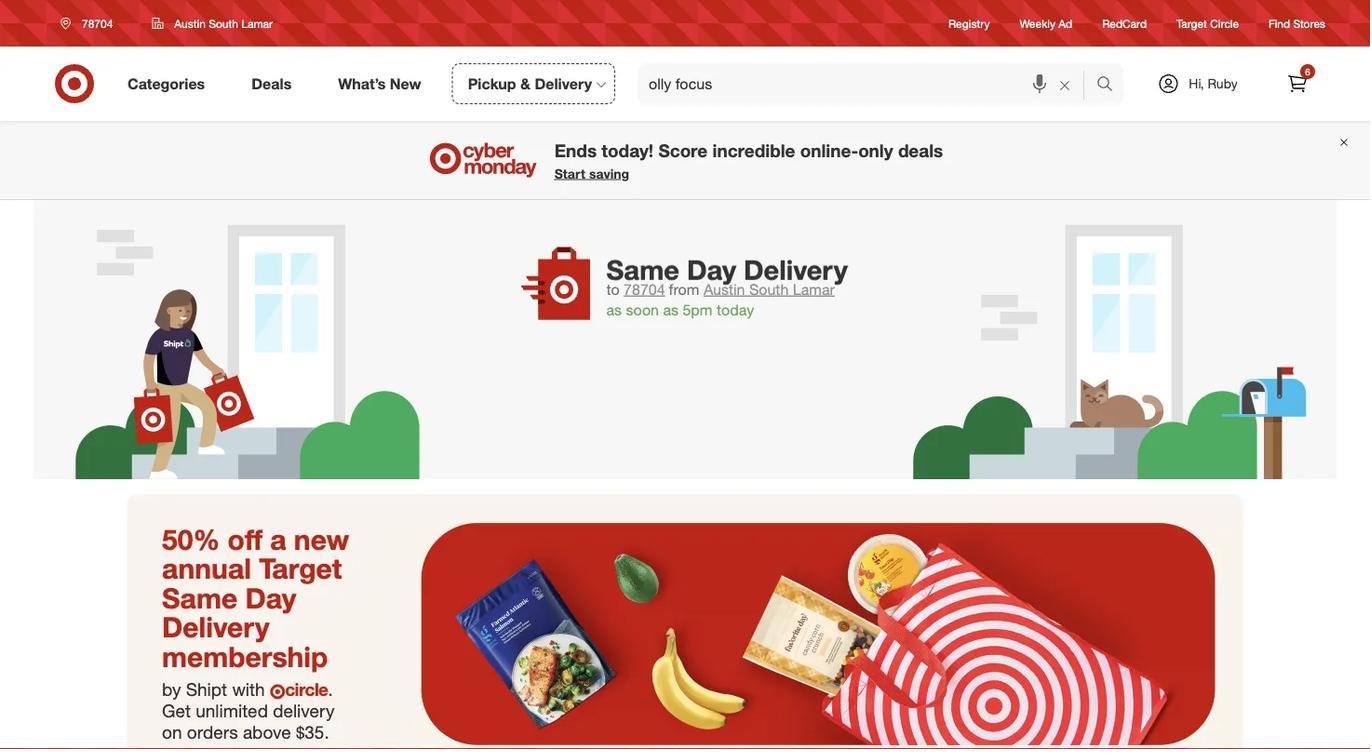 Task type: locate. For each thing, give the bounding box(es) containing it.
day inside 50% off a new annual target same day delivery membership
[[245, 581, 296, 615]]

delivery inside same day delivery to 78704 from austin south lamar as soon as 5pm today
[[744, 249, 848, 282]]

same day delivery to 78704 from austin south lamar as soon as 5pm today
[[607, 249, 848, 319]]

0 vertical spatial south
[[209, 16, 238, 30]]

same
[[607, 249, 680, 282], [162, 581, 238, 615]]

day down a
[[245, 581, 296, 615]]

0 horizontal spatial austin
[[174, 16, 206, 30]]

0 vertical spatial delivery
[[535, 75, 592, 93]]

78704 button
[[48, 7, 133, 40]]

day up 5pm
[[687, 249, 737, 282]]

1 vertical spatial day
[[245, 581, 296, 615]]

same up soon
[[607, 249, 680, 282]]

as down from
[[663, 301, 679, 319]]

0 horizontal spatial as
[[607, 301, 622, 319]]

2 as from the left
[[663, 301, 679, 319]]

by
[[162, 679, 181, 701]]

1 horizontal spatial lamar
[[793, 280, 835, 298]]

a
[[270, 522, 286, 556]]

austin south lamar
[[174, 16, 273, 30]]

find stores
[[1269, 16, 1326, 30]]

search button
[[1089, 63, 1133, 108]]

50% off a new annual target same day delivery membership
[[162, 522, 349, 674]]

new
[[294, 522, 349, 556]]

0 vertical spatial lamar
[[241, 16, 273, 30]]

hi, ruby
[[1189, 75, 1238, 92]]

south up deals link on the top of page
[[209, 16, 238, 30]]

target
[[1177, 16, 1208, 30], [259, 552, 342, 586]]

0 horizontal spatial target
[[259, 552, 342, 586]]

0 horizontal spatial day
[[245, 581, 296, 615]]

0 horizontal spatial south
[[209, 16, 238, 30]]

shipt
[[186, 679, 227, 701]]

1 vertical spatial lamar
[[793, 280, 835, 298]]

hi,
[[1189, 75, 1205, 92]]

delivery down the annual
[[162, 610, 270, 644]]

0 vertical spatial same
[[607, 249, 680, 282]]

1 vertical spatial delivery
[[744, 249, 848, 282]]

austin inside same day delivery to 78704 from austin south lamar as soon as 5pm today
[[704, 280, 745, 298]]

austin south lamar button
[[704, 279, 835, 300]]

stores
[[1294, 16, 1326, 30]]

0 vertical spatial austin
[[174, 16, 206, 30]]

0 horizontal spatial same
[[162, 581, 238, 615]]

1 vertical spatial 78704
[[624, 280, 665, 298]]

to
[[607, 280, 620, 298]]

score
[[659, 140, 708, 161]]

.
[[328, 679, 333, 701]]

1 as from the left
[[607, 301, 622, 319]]

from
[[669, 280, 700, 298]]

by shipt with
[[162, 679, 270, 701]]

what's new
[[338, 75, 421, 93]]

deals
[[898, 140, 944, 161]]

1 vertical spatial austin
[[704, 280, 745, 298]]

austin inside austin south lamar dropdown button
[[174, 16, 206, 30]]

1 horizontal spatial austin
[[704, 280, 745, 298]]

$35.
[[296, 722, 329, 743]]

austin
[[174, 16, 206, 30], [704, 280, 745, 298]]

0 vertical spatial 78704
[[82, 16, 113, 30]]

1 horizontal spatial 78704
[[624, 280, 665, 298]]

delivery inside pickup & delivery link
[[535, 75, 592, 93]]

austin up 'today'
[[704, 280, 745, 298]]

2 horizontal spatial delivery
[[744, 249, 848, 282]]

0 vertical spatial day
[[687, 249, 737, 282]]

as down to at the left top of the page
[[607, 301, 622, 319]]

delivery
[[273, 701, 335, 722]]

1 vertical spatial same
[[162, 581, 238, 615]]

6
[[1306, 66, 1311, 77]]

pickup
[[468, 75, 516, 93]]

1 vertical spatial target
[[259, 552, 342, 586]]

with
[[232, 679, 265, 701]]

on
[[162, 722, 182, 743]]

1 horizontal spatial day
[[687, 249, 737, 282]]

south up 'today'
[[749, 280, 789, 298]]

delivery
[[535, 75, 592, 93], [744, 249, 848, 282], [162, 610, 270, 644]]

2 vertical spatial delivery
[[162, 610, 270, 644]]

south
[[209, 16, 238, 30], [749, 280, 789, 298]]

registry link
[[949, 15, 990, 31]]

today!
[[602, 140, 654, 161]]

1 horizontal spatial delivery
[[535, 75, 592, 93]]

get
[[162, 701, 191, 722]]

austin up categories link
[[174, 16, 206, 30]]

online-
[[801, 140, 859, 161]]

0 horizontal spatial lamar
[[241, 16, 273, 30]]

0 horizontal spatial 78704
[[82, 16, 113, 30]]

what's
[[338, 75, 386, 93]]

weekly ad
[[1020, 16, 1073, 30]]

1 horizontal spatial south
[[749, 280, 789, 298]]

78704
[[82, 16, 113, 30], [624, 280, 665, 298]]

delivery right &
[[535, 75, 592, 93]]

1 horizontal spatial as
[[663, 301, 679, 319]]

austin south lamar button
[[140, 7, 285, 40]]

redcard
[[1103, 16, 1147, 30]]

0 horizontal spatial delivery
[[162, 610, 270, 644]]

1 horizontal spatial same
[[607, 249, 680, 282]]

south inside same day delivery to 78704 from austin south lamar as soon as 5pm today
[[749, 280, 789, 298]]

what's new link
[[322, 63, 445, 104]]

as
[[607, 301, 622, 319], [663, 301, 679, 319]]

ends
[[555, 140, 597, 161]]

day
[[687, 249, 737, 282], [245, 581, 296, 615]]

1 vertical spatial south
[[749, 280, 789, 298]]

lamar
[[241, 16, 273, 30], [793, 280, 835, 298]]

78704 inside 78704 dropdown button
[[82, 16, 113, 30]]

lamar inside same day delivery to 78704 from austin south lamar as soon as 5pm today
[[793, 280, 835, 298]]

redcard link
[[1103, 15, 1147, 31]]

5pm
[[683, 301, 713, 319]]

delivery up 'today'
[[744, 249, 848, 282]]

annual
[[162, 552, 251, 586]]

saving
[[589, 165, 630, 182]]

0 vertical spatial target
[[1177, 16, 1208, 30]]

same down 50%
[[162, 581, 238, 615]]



Task type: vqa. For each thing, say whether or not it's contained in the screenshot.
folding
no



Task type: describe. For each thing, give the bounding box(es) containing it.
today
[[717, 301, 754, 319]]

unlimited
[[196, 701, 268, 722]]

deals link
[[236, 63, 315, 104]]

find
[[1269, 16, 1291, 30]]

only
[[859, 140, 894, 161]]

delivery for day
[[744, 249, 848, 282]]

&
[[521, 75, 531, 93]]

day inside same day delivery to 78704 from austin south lamar as soon as 5pm today
[[687, 249, 737, 282]]

78704 button
[[624, 279, 665, 300]]

above
[[243, 722, 291, 743]]

south inside austin south lamar dropdown button
[[209, 16, 238, 30]]

target circle link
[[1177, 15, 1239, 31]]

membership
[[162, 640, 328, 674]]

pickup & delivery link
[[452, 63, 616, 104]]

What can we help you find? suggestions appear below search field
[[638, 63, 1102, 104]]

ruby
[[1208, 75, 1238, 92]]

6 link
[[1278, 63, 1319, 104]]

lamar inside dropdown button
[[241, 16, 273, 30]]

categories
[[128, 75, 205, 93]]

delivery for &
[[535, 75, 592, 93]]

registry
[[949, 16, 990, 30]]

off
[[228, 522, 263, 556]]

78704 inside same day delivery to 78704 from austin south lamar as soon as 5pm today
[[624, 280, 665, 298]]

cyber monday target deals image
[[427, 138, 540, 183]]

categories link
[[112, 63, 228, 104]]

deals
[[252, 75, 292, 93]]

ad
[[1059, 16, 1073, 30]]

circle
[[285, 679, 328, 701]]

circle
[[1211, 16, 1239, 30]]

same inside 50% off a new annual target same day delivery membership
[[162, 581, 238, 615]]

start
[[555, 165, 586, 182]]

weekly
[[1020, 16, 1056, 30]]

1 horizontal spatial target
[[1177, 16, 1208, 30]]

soon
[[626, 301, 659, 319]]

ends today! score incredible online-only deals start saving
[[555, 140, 944, 182]]

target circle
[[1177, 16, 1239, 30]]

target black friday image
[[127, 494, 1244, 750]]

incredible
[[713, 140, 796, 161]]

find stores link
[[1269, 15, 1326, 31]]

weekly ad link
[[1020, 15, 1073, 31]]

target inside 50% off a new annual target same day delivery membership
[[259, 552, 342, 586]]

same inside same day delivery to 78704 from austin south lamar as soon as 5pm today
[[607, 249, 680, 282]]

. get unlimited delivery on orders above $35.
[[162, 679, 335, 743]]

pickup & delivery
[[468, 75, 592, 93]]

search
[[1089, 76, 1133, 95]]

orders
[[187, 722, 238, 743]]

50%
[[162, 522, 220, 556]]

delivery inside 50% off a new annual target same day delivery membership
[[162, 610, 270, 644]]

new
[[390, 75, 421, 93]]



